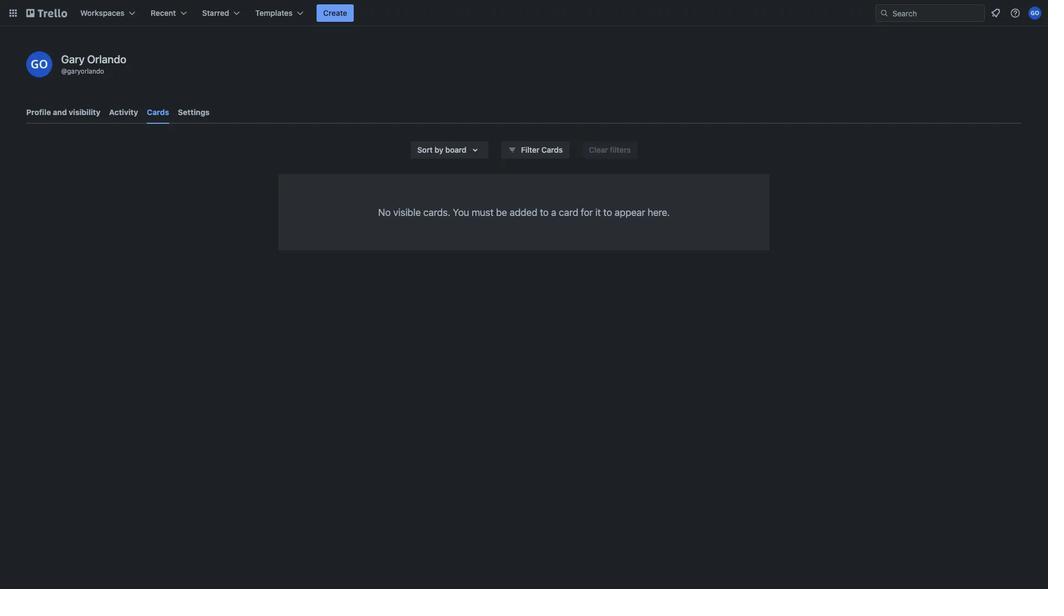 Task type: locate. For each thing, give the bounding box(es) containing it.
by
[[435, 146, 444, 155]]

filter cards button
[[502, 141, 570, 159]]

cards inside "button"
[[542, 146, 563, 155]]

templates
[[255, 8, 293, 17]]

here.
[[648, 206, 670, 218]]

clear
[[589, 146, 608, 155]]

board
[[446, 146, 467, 155]]

to left a
[[540, 206, 549, 218]]

to right it
[[604, 206, 612, 218]]

1 to from the left
[[540, 206, 549, 218]]

cards right activity
[[147, 108, 169, 117]]

1 horizontal spatial to
[[604, 206, 612, 218]]

0 horizontal spatial to
[[540, 206, 549, 218]]

cards link
[[147, 103, 169, 124]]

starred
[[202, 8, 229, 17]]

sort by board button
[[411, 141, 488, 159]]

gary orlando (garyorlando) image
[[1029, 7, 1042, 20]]

filter cards
[[521, 146, 563, 155]]

0 horizontal spatial cards
[[147, 108, 169, 117]]

filter
[[521, 146, 540, 155]]

no visible cards. you must be added to a card for it to appear here.
[[378, 206, 670, 218]]

primary element
[[0, 0, 1048, 26]]

create
[[323, 8, 347, 17]]

create button
[[317, 4, 354, 22]]

to
[[540, 206, 549, 218], [604, 206, 612, 218]]

garyorlando
[[67, 67, 104, 75]]

gary
[[61, 52, 85, 65]]

workspaces button
[[74, 4, 142, 22]]

1 horizontal spatial cards
[[542, 146, 563, 155]]

0 notifications image
[[989, 7, 1003, 20]]

clear filters
[[589, 146, 631, 155]]

added
[[510, 206, 538, 218]]

settings link
[[178, 103, 210, 122]]

0 vertical spatial cards
[[147, 108, 169, 117]]

1 vertical spatial cards
[[542, 146, 563, 155]]

visibility
[[69, 108, 100, 117]]

cards
[[147, 108, 169, 117], [542, 146, 563, 155]]

workspaces
[[80, 8, 125, 17]]

cards right filter
[[542, 146, 563, 155]]



Task type: describe. For each thing, give the bounding box(es) containing it.
sort
[[417, 146, 433, 155]]

settings
[[178, 108, 210, 117]]

must
[[472, 206, 494, 218]]

gary orlando (garyorlando) image
[[26, 51, 52, 78]]

be
[[496, 206, 507, 218]]

recent
[[151, 8, 176, 17]]

you
[[453, 206, 469, 218]]

appear
[[615, 206, 645, 218]]

profile and visibility
[[26, 108, 100, 117]]

clear filters button
[[583, 141, 638, 159]]

Search field
[[889, 5, 985, 21]]

2 to from the left
[[604, 206, 612, 218]]

card
[[559, 206, 579, 218]]

filters
[[610, 146, 631, 155]]

visible
[[393, 206, 421, 218]]

search image
[[880, 9, 889, 17]]

orlando
[[87, 52, 126, 65]]

activity link
[[109, 103, 138, 122]]

it
[[596, 206, 601, 218]]

profile and visibility link
[[26, 103, 100, 122]]

recent button
[[144, 4, 193, 22]]

cards.
[[424, 206, 451, 218]]

profile
[[26, 108, 51, 117]]

@
[[61, 67, 67, 75]]

no
[[378, 206, 391, 218]]

and
[[53, 108, 67, 117]]

a
[[551, 206, 557, 218]]

starred button
[[196, 4, 247, 22]]

activity
[[109, 108, 138, 117]]

sort by board
[[417, 146, 467, 155]]

gary orlando @ garyorlando
[[61, 52, 126, 75]]

templates button
[[249, 4, 310, 22]]

open information menu image
[[1010, 8, 1021, 19]]

for
[[581, 206, 593, 218]]

back to home image
[[26, 4, 67, 22]]



Task type: vqa. For each thing, say whether or not it's contained in the screenshot.
the 'card' to the middle
no



